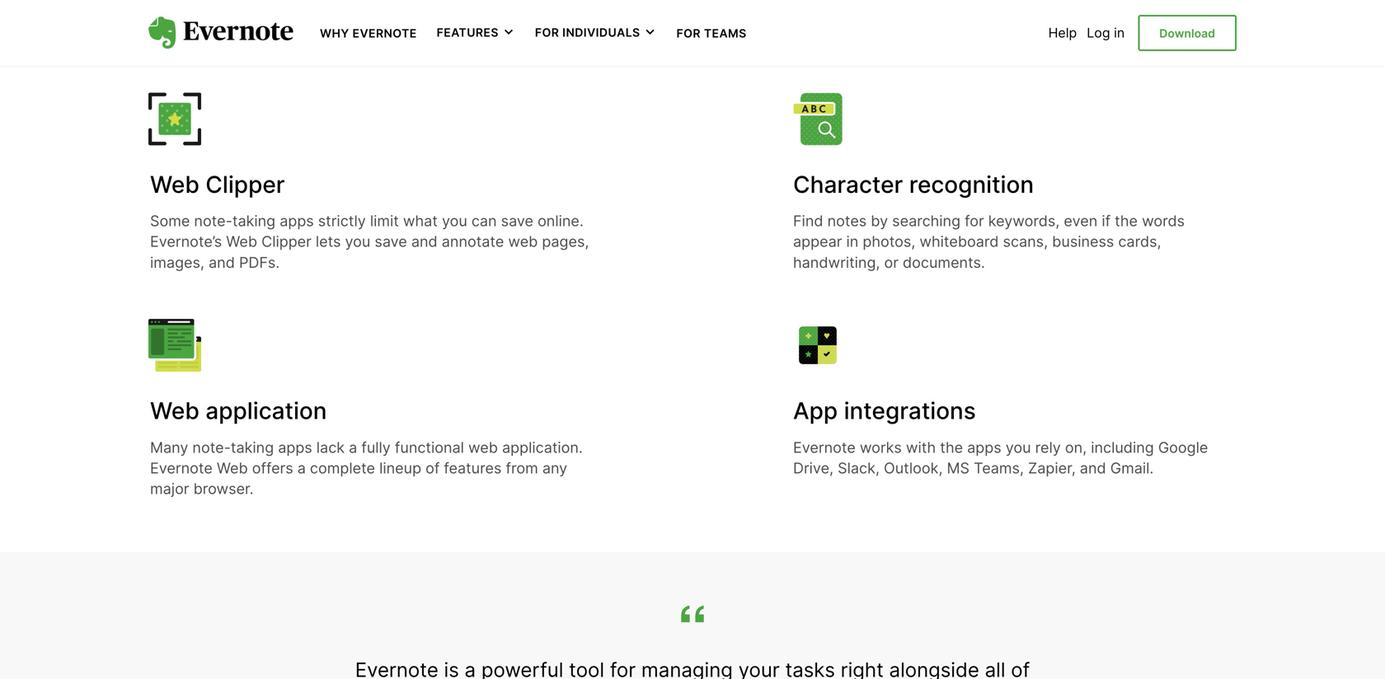 Task type: vqa. For each thing, say whether or not it's contained in the screenshot.
Choose Professional
no



Task type: locate. For each thing, give the bounding box(es) containing it.
1 horizontal spatial of
[[426, 459, 440, 478]]

handwriting,
[[794, 254, 881, 272]]

lack
[[317, 439, 345, 457]]

0 vertical spatial taking
[[1042, 6, 1085, 24]]

web
[[508, 233, 538, 251], [469, 439, 498, 457]]

and left pdfs.
[[209, 254, 235, 272]]

the inside evernote works with the apps you rely on, including google drive, slack, outlook, ms teams, zapier, and gmail.
[[941, 439, 964, 457]]

evernote
[[150, 0, 213, 4], [1131, 6, 1194, 24], [353, 26, 417, 40], [794, 439, 856, 457], [150, 459, 213, 478]]

evernote up 'system'
[[150, 0, 213, 4]]

evernote down to
[[353, 26, 417, 40]]

system
[[150, 6, 201, 24]]

a up unlike
[[937, 0, 946, 4]]

find notes by searching for keywords, even if the words appear in photos, whiteboard scans, business cards, handwriting, or documents.
[[794, 212, 1186, 272]]

apps,
[[1089, 6, 1127, 24]]

1 horizontal spatial web
[[508, 233, 538, 251]]

0 vertical spatial or
[[302, 6, 316, 24]]

teams,
[[974, 459, 1025, 478]]

0 vertical spatial in
[[1115, 25, 1125, 41]]

a up for individuals
[[578, 0, 587, 4]]

fully
[[362, 439, 391, 457]]

all. down linux?
[[902, 27, 921, 45]]

0 horizontal spatial the
[[941, 439, 964, 457]]

is
[[532, 6, 544, 24]]

taking inside many note-taking apps lack a fully functional web application. evernote web offers a complete lineup of features from any major browser.
[[231, 439, 274, 457]]

pdfs.
[[239, 254, 280, 272]]

google
[[1159, 439, 1209, 457]]

apps left strictly
[[280, 212, 314, 230]]

individuals
[[563, 26, 641, 40]]

way.
[[491, 0, 523, 4]]

or inside find notes by searching for keywords, even if the words appear in photos, whiteboard scans, business cards, handwriting, or documents.
[[885, 254, 899, 272]]

the right if at the top right of the page
[[1115, 212, 1138, 230]]

app
[[794, 397, 838, 425]]

download link
[[1139, 15, 1237, 51]]

1 horizontal spatial all.
[[902, 27, 921, 45]]

searching
[[893, 212, 961, 230]]

for teams link
[[677, 25, 747, 41]]

taking down computer? in the top of the page
[[1042, 6, 1085, 24]]

0 horizontal spatial of
[[205, 6, 219, 24]]

a
[[425, 0, 434, 4], [578, 0, 587, 4], [937, 0, 946, 4], [548, 6, 556, 24], [349, 439, 357, 457], [298, 459, 306, 478]]

computer?
[[1018, 0, 1093, 4]]

0 horizontal spatial all.
[[442, 6, 462, 24]]

whiteboard
[[920, 233, 999, 251]]

quick
[[150, 27, 188, 45]]

taking inside have an iphone and a windows computer? android and mac? like using linux? unlike most note-taking apps, evernote works on them all.
[[1042, 6, 1085, 24]]

or
[[302, 6, 316, 24], [885, 254, 899, 272]]

0 horizontal spatial for
[[535, 26, 560, 40]]

limit
[[370, 212, 399, 230]]

for for for teams
[[677, 26, 701, 40]]

appear
[[794, 233, 843, 251]]

apps inside "some note-taking apps strictly limit what you can save online. evernote's web clipper lets you save and annotate web pages, images, and pdfs."
[[280, 212, 314, 230]]

apps up teams,
[[968, 439, 1002, 457]]

apps inside many note-taking apps lack a fully functional web application. evernote web offers a complete lineup of features from any major browser.
[[278, 439, 312, 457]]

1 horizontal spatial for
[[677, 26, 701, 40]]

1 vertical spatial clipper
[[262, 233, 312, 251]]

of
[[205, 6, 219, 24], [426, 459, 440, 478]]

taking up pdfs.
[[233, 212, 276, 230]]

web up browser.
[[217, 459, 248, 478]]

note- right the many
[[193, 439, 231, 457]]

for left teams
[[677, 26, 701, 40]]

have
[[794, 0, 829, 4]]

by
[[871, 212, 889, 230]]

1 vertical spatial web
[[469, 439, 498, 457]]

0 vertical spatial note-
[[1003, 6, 1042, 24]]

most
[[964, 6, 999, 24]]

at
[[424, 6, 438, 24]]

words
[[1143, 212, 1186, 230]]

in right log
[[1115, 25, 1125, 41]]

all. inside evernote doesn't force you to organize a certain way. create a system of notebooks or don't organize at all. any note is a quick search away.
[[442, 6, 462, 24]]

taking up offers
[[231, 439, 274, 457]]

you
[[313, 0, 338, 4], [442, 212, 468, 230], [345, 233, 371, 251], [1006, 439, 1032, 457]]

gmail.
[[1111, 459, 1154, 478]]

you up teams,
[[1006, 439, 1032, 457]]

the
[[1115, 212, 1138, 230], [941, 439, 964, 457]]

0 horizontal spatial in
[[847, 233, 859, 251]]

0 horizontal spatial or
[[302, 6, 316, 24]]

save down limit
[[375, 233, 407, 251]]

force
[[273, 0, 309, 4]]

or down force
[[302, 6, 316, 24]]

log in
[[1088, 25, 1125, 41]]

all. down certain
[[442, 6, 462, 24]]

1 vertical spatial the
[[941, 439, 964, 457]]

taking for clipper
[[233, 212, 276, 230]]

0 horizontal spatial web
[[469, 439, 498, 457]]

1 vertical spatial note-
[[194, 212, 233, 230]]

1 vertical spatial of
[[426, 459, 440, 478]]

recognition
[[910, 171, 1035, 199]]

1 horizontal spatial or
[[885, 254, 899, 272]]

browser icon image
[[148, 319, 201, 372]]

note- for clipper
[[194, 212, 233, 230]]

apps up offers
[[278, 439, 312, 457]]

web up features
[[469, 439, 498, 457]]

0 vertical spatial of
[[205, 6, 219, 24]]

drive,
[[794, 459, 834, 478]]

works down like
[[794, 27, 836, 45]]

away.
[[243, 27, 284, 45]]

linux?
[[868, 6, 913, 24]]

note- inside have an iphone and a windows computer? android and mac? like using linux? unlike most note-taking apps, evernote works on them all.
[[1003, 6, 1042, 24]]

features
[[444, 459, 502, 478]]

don't
[[320, 6, 356, 24]]

and down on,
[[1080, 459, 1107, 478]]

you up don't
[[313, 0, 338, 4]]

documents.
[[903, 254, 986, 272]]

even
[[1064, 212, 1098, 230]]

why evernote link
[[320, 25, 417, 41]]

0 horizontal spatial save
[[375, 233, 407, 251]]

application
[[206, 397, 327, 425]]

apps
[[280, 212, 314, 230], [278, 439, 312, 457], [968, 439, 1002, 457]]

of up search
[[205, 6, 219, 24]]

images,
[[150, 254, 205, 272]]

any
[[466, 6, 492, 24]]

business
[[1053, 233, 1115, 251]]

note- for application
[[193, 439, 231, 457]]

or inside evernote doesn't force you to organize a certain way. create a system of notebooks or don't organize at all. any note is a quick search away.
[[302, 6, 316, 24]]

you up annotate
[[442, 212, 468, 230]]

evernote logo image
[[148, 17, 294, 49]]

log in link
[[1088, 25, 1125, 41]]

evernote inside have an iphone and a windows computer? android and mac? like using linux? unlike most note-taking apps, evernote works on them all.
[[1131, 6, 1194, 24]]

what
[[403, 212, 438, 230]]

web inside "some note-taking apps strictly limit what you can save online. evernote's web clipper lets you save and annotate web pages, images, and pdfs."
[[508, 233, 538, 251]]

clipper
[[206, 171, 285, 199], [262, 233, 312, 251]]

evernote doesn't force you to organize a certain way. create a system of notebooks or don't organize at all. any note is a quick search away.
[[150, 0, 587, 45]]

for down 'is'
[[535, 26, 560, 40]]

evernote inside evernote doesn't force you to organize a certain way. create a system of notebooks or don't organize at all. any note is a quick search away.
[[150, 0, 213, 4]]

in down "notes"
[[847, 233, 859, 251]]

lets
[[316, 233, 341, 251]]

1 vertical spatial taking
[[233, 212, 276, 230]]

apps for web clipper
[[280, 212, 314, 230]]

works up slack,
[[860, 439, 902, 457]]

of inside many note-taking apps lack a fully functional web application. evernote web offers a complete lineup of features from any major browser.
[[426, 459, 440, 478]]

note- down computer? in the top of the page
[[1003, 6, 1042, 24]]

offers
[[252, 459, 293, 478]]

mac?
[[1186, 0, 1224, 4]]

from
[[506, 459, 538, 478]]

0 vertical spatial works
[[794, 27, 836, 45]]

the up ms
[[941, 439, 964, 457]]

1 horizontal spatial the
[[1115, 212, 1138, 230]]

them
[[862, 27, 897, 45]]

for inside button
[[535, 26, 560, 40]]

any
[[543, 459, 568, 478]]

create
[[527, 0, 574, 4]]

2 vertical spatial note-
[[193, 439, 231, 457]]

the inside find notes by searching for keywords, even if the words appear in photos, whiteboard scans, business cards, handwriting, or documents.
[[1115, 212, 1138, 230]]

taking inside "some note-taking apps strictly limit what you can save online. evernote's web clipper lets you save and annotate web pages, images, and pdfs."
[[233, 212, 276, 230]]

1 vertical spatial works
[[860, 439, 902, 457]]

search
[[192, 27, 239, 45]]

evernote up the download
[[1131, 6, 1194, 24]]

why evernote
[[320, 26, 417, 40]]

1 vertical spatial or
[[885, 254, 899, 272]]

a right offers
[[298, 459, 306, 478]]

web left pages,
[[508, 233, 538, 251]]

1 vertical spatial save
[[375, 233, 407, 251]]

taking
[[1042, 6, 1085, 24], [233, 212, 276, 230], [231, 439, 274, 457]]

note- up evernote's
[[194, 212, 233, 230]]

0 horizontal spatial works
[[794, 27, 836, 45]]

2 vertical spatial taking
[[231, 439, 274, 457]]

save right "can"
[[501, 212, 534, 230]]

web application
[[150, 397, 327, 425]]

1 vertical spatial all.
[[902, 27, 921, 45]]

or down photos,
[[885, 254, 899, 272]]

online.
[[538, 212, 584, 230]]

apps for web application
[[278, 439, 312, 457]]

evernote up the "drive,"
[[794, 439, 856, 457]]

evernote up major
[[150, 459, 213, 478]]

help
[[1049, 25, 1078, 41]]

0 vertical spatial web
[[508, 233, 538, 251]]

1 horizontal spatial save
[[501, 212, 534, 230]]

1 horizontal spatial works
[[860, 439, 902, 457]]

of down the functional
[[426, 459, 440, 478]]

0 vertical spatial the
[[1115, 212, 1138, 230]]

apps inside evernote works with the apps you rely on, including google drive, slack, outlook, ms teams, zapier, and gmail.
[[968, 439, 1002, 457]]

an
[[833, 0, 851, 4]]

clipper inside "some note-taking apps strictly limit what you can save online. evernote's web clipper lets you save and annotate web pages, images, and pdfs."
[[262, 233, 312, 251]]

note- inside many note-taking apps lack a fully functional web application. evernote web offers a complete lineup of features from any major browser.
[[193, 439, 231, 457]]

note- inside "some note-taking apps strictly limit what you can save online. evernote's web clipper lets you save and annotate web pages, images, and pdfs."
[[194, 212, 233, 230]]

1 horizontal spatial in
[[1115, 25, 1125, 41]]

and
[[907, 0, 933, 4], [1156, 0, 1182, 4], [412, 233, 438, 251], [209, 254, 235, 272], [1080, 459, 1107, 478]]

1 vertical spatial in
[[847, 233, 859, 251]]

0 vertical spatial all.
[[442, 6, 462, 24]]

web up pdfs.
[[226, 233, 257, 251]]

works inside evernote works with the apps you rely on, including google drive, slack, outlook, ms teams, zapier, and gmail.
[[860, 439, 902, 457]]

photos,
[[863, 233, 916, 251]]

notebooks
[[223, 6, 298, 24]]



Task type: describe. For each thing, give the bounding box(es) containing it.
help link
[[1049, 25, 1078, 41]]

can
[[472, 212, 497, 230]]

evernote's
[[150, 233, 222, 251]]

a inside have an iphone and a windows computer? android and mac? like using linux? unlike most note-taking apps, evernote works on them all.
[[937, 0, 946, 4]]

on
[[840, 27, 857, 45]]

slack,
[[838, 459, 880, 478]]

log
[[1088, 25, 1111, 41]]

cards,
[[1119, 233, 1162, 251]]

for for for individuals
[[535, 26, 560, 40]]

using
[[826, 6, 864, 24]]

lineup
[[380, 459, 422, 478]]

outlook,
[[884, 459, 943, 478]]

for individuals button
[[535, 25, 657, 41]]

strictly
[[318, 212, 366, 230]]

you down strictly
[[345, 233, 371, 251]]

app integrations icon image
[[792, 319, 845, 372]]

0 vertical spatial clipper
[[206, 171, 285, 199]]

taking for application
[[231, 439, 274, 457]]

a up at
[[425, 0, 434, 4]]

with
[[906, 439, 936, 457]]

in inside find notes by searching for keywords, even if the words appear in photos, whiteboard scans, business cards, handwriting, or documents.
[[847, 233, 859, 251]]

for teams
[[677, 26, 747, 40]]

and inside evernote works with the apps you rely on, including google drive, slack, outlook, ms teams, zapier, and gmail.
[[1080, 459, 1107, 478]]

functional
[[395, 439, 464, 457]]

notes
[[828, 212, 867, 230]]

web inside "some note-taking apps strictly limit what you can save online. evernote's web clipper lets you save and annotate web pages, images, and pdfs."
[[226, 233, 257, 251]]

to
[[342, 0, 357, 4]]

some
[[150, 212, 190, 230]]

1 vertical spatial organize
[[360, 6, 420, 24]]

web clipper image
[[148, 93, 201, 145]]

scans,
[[1004, 233, 1049, 251]]

why
[[320, 26, 349, 40]]

some note-taking apps strictly limit what you can save online. evernote's web clipper lets you save and annotate web pages, images, and pdfs.
[[150, 212, 589, 272]]

evernote inside evernote works with the apps you rely on, including google drive, slack, outlook, ms teams, zapier, and gmail.
[[794, 439, 856, 457]]

a down create
[[548, 6, 556, 24]]

all. inside have an iphone and a windows computer? android and mac? like using linux? unlike most note-taking apps, evernote works on them all.
[[902, 27, 921, 45]]

you inside evernote doesn't force you to organize a certain way. create a system of notebooks or don't organize at all. any note is a quick search away.
[[313, 0, 338, 4]]

you inside evernote works with the apps you rely on, including google drive, slack, outlook, ms teams, zapier, and gmail.
[[1006, 439, 1032, 457]]

major
[[150, 480, 189, 498]]

doesn't
[[217, 0, 268, 4]]

certain
[[438, 0, 487, 4]]

download
[[1160, 26, 1216, 40]]

on,
[[1066, 439, 1087, 457]]

rely
[[1036, 439, 1062, 457]]

works inside have an iphone and a windows computer? android and mac? like using linux? unlike most note-taking apps, evernote works on them all.
[[794, 27, 836, 45]]

for
[[965, 212, 985, 230]]

annotate
[[442, 233, 504, 251]]

of inside evernote doesn't force you to organize a certain way. create a system of notebooks or don't organize at all. any note is a quick search away.
[[205, 6, 219, 24]]

integrations
[[844, 397, 977, 425]]

have an iphone and a windows computer? android and mac? like using linux? unlike most note-taking apps, evernote works on them all.
[[794, 0, 1224, 45]]

including
[[1092, 439, 1155, 457]]

android
[[1097, 0, 1152, 4]]

like
[[794, 6, 822, 24]]

web up the many
[[150, 397, 200, 425]]

and up unlike
[[907, 0, 933, 4]]

complete
[[310, 459, 375, 478]]

0 vertical spatial organize
[[361, 0, 421, 4]]

zapier,
[[1029, 459, 1076, 478]]

search icon image
[[792, 93, 845, 145]]

web inside many note-taking apps lack a fully functional web application. evernote web offers a complete lineup of features from any major browser.
[[217, 459, 248, 478]]

0 vertical spatial save
[[501, 212, 534, 230]]

web up some
[[150, 171, 200, 199]]

keywords,
[[989, 212, 1060, 230]]

character
[[794, 171, 904, 199]]

unlike
[[917, 6, 960, 24]]

a right lack at the left bottom
[[349, 439, 357, 457]]

many
[[150, 439, 188, 457]]

many note-taking apps lack a fully functional web application. evernote web offers a complete lineup of features from any major browser.
[[150, 439, 583, 498]]

web inside many note-taking apps lack a fully functional web application. evernote web offers a complete lineup of features from any major browser.
[[469, 439, 498, 457]]

browser.
[[193, 480, 254, 498]]

features button
[[437, 25, 515, 41]]

and left mac?
[[1156, 0, 1182, 4]]

evernote works with the apps you rely on, including google drive, slack, outlook, ms teams, zapier, and gmail.
[[794, 439, 1209, 478]]

application.
[[502, 439, 583, 457]]

for individuals
[[535, 26, 641, 40]]

web clipper
[[150, 171, 285, 199]]

and down the what
[[412, 233, 438, 251]]

features
[[437, 26, 499, 40]]

ms
[[947, 459, 970, 478]]

app integrations
[[794, 397, 977, 425]]

character recognition
[[794, 171, 1035, 199]]

teams
[[704, 26, 747, 40]]

evernote inside many note-taking apps lack a fully functional web application. evernote web offers a complete lineup of features from any major browser.
[[150, 459, 213, 478]]

windows
[[950, 0, 1014, 4]]

note
[[497, 6, 528, 24]]



